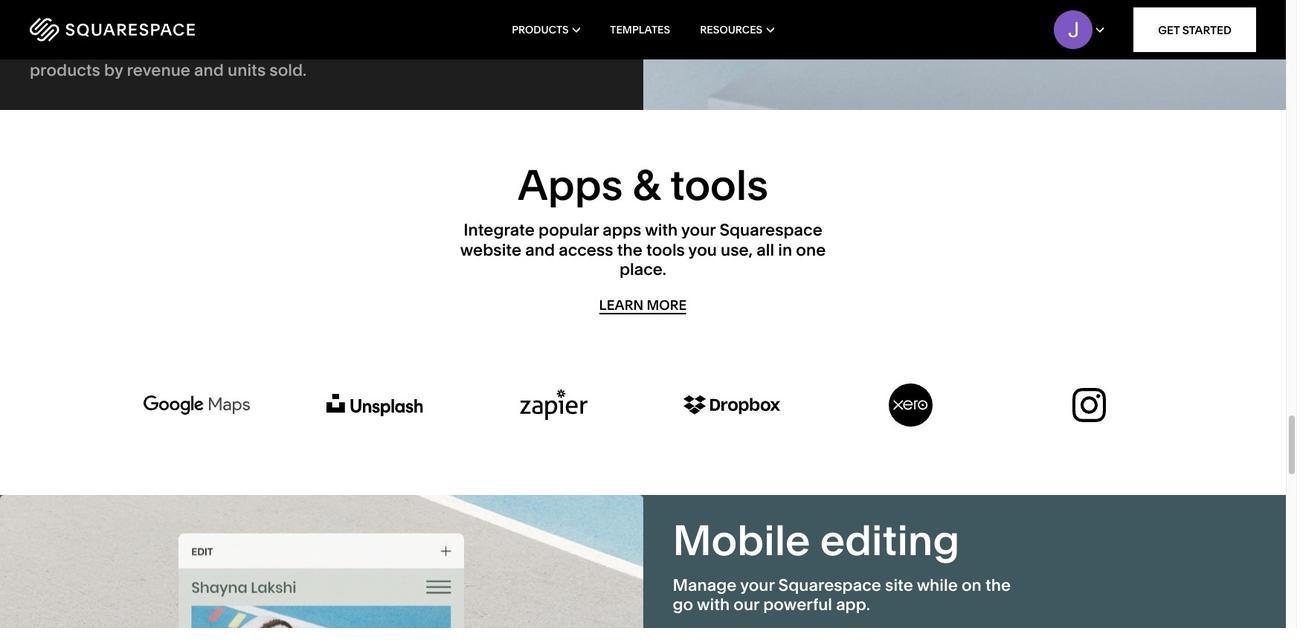 Task type: locate. For each thing, give the bounding box(es) containing it.
most.
[[263, 2, 306, 22]]

get
[[1159, 23, 1180, 37]]

top
[[30, 40, 59, 61]]

which
[[201, 0, 247, 3]]

tools
[[670, 160, 769, 211], [647, 240, 685, 260]]

with right apps
[[645, 220, 678, 241]]

integrate popular apps with your squarespace website and access the tools you use, all in one place.
[[460, 220, 826, 280]]

0 vertical spatial with
[[197, 2, 230, 22]]

sold.
[[270, 60, 307, 80]]

site
[[30, 0, 60, 3]]

2 vertical spatial the
[[986, 576, 1011, 596]]

0 horizontal spatial the
[[234, 2, 259, 22]]

with right go at the bottom of page
[[697, 596, 730, 616]]

with inside site content: find out which pages your visitors are engaging with the most.
[[197, 2, 230, 22]]

0 vertical spatial the
[[234, 2, 259, 22]]

apps & tools
[[518, 160, 769, 211]]

with
[[197, 2, 230, 22], [645, 220, 678, 241], [697, 596, 730, 616]]

your right view
[[181, 40, 216, 61]]

out
[[172, 0, 197, 3]]

0 horizontal spatial with
[[197, 2, 230, 22]]

and
[[194, 60, 224, 80], [526, 240, 555, 260]]

0 vertical spatial squarespace
[[720, 220, 823, 241]]

your left "use,"
[[682, 220, 716, 241]]

2 vertical spatial with
[[697, 596, 730, 616]]

units
[[228, 60, 266, 80]]

your
[[303, 0, 337, 3], [181, 40, 216, 61], [682, 220, 716, 241], [740, 576, 775, 596]]

products
[[30, 60, 100, 80]]

the
[[234, 2, 259, 22], [617, 240, 643, 260], [986, 576, 1011, 596]]

the right on
[[986, 576, 1011, 596]]

0 vertical spatial and
[[194, 60, 224, 80]]

2 horizontal spatial with
[[697, 596, 730, 616]]

and left access at the left top of the page
[[526, 240, 555, 260]]

learn more link
[[599, 297, 687, 315]]

tools up you
[[670, 160, 769, 211]]

1 vertical spatial the
[[617, 240, 643, 260]]

use,
[[721, 240, 753, 260]]

your right pages
[[303, 0, 337, 3]]

and inside top products: view your best-selling products by revenue and units sold.
[[194, 60, 224, 80]]

find
[[134, 0, 168, 3]]

in
[[779, 240, 793, 260]]

content:
[[63, 0, 130, 3]]

squarespace inside manage your squarespace site while on the go with our powerful app.
[[779, 576, 882, 596]]

1 horizontal spatial with
[[645, 220, 678, 241]]

squarespace logo image
[[30, 18, 195, 42]]

popular
[[539, 220, 599, 241]]

top products: view your best-selling products by revenue and units sold.
[[30, 40, 312, 80]]

1 horizontal spatial and
[[526, 240, 555, 260]]

&
[[633, 160, 661, 211]]

0 horizontal spatial and
[[194, 60, 224, 80]]

with inside manage your squarespace site while on the go with our powerful app.
[[697, 596, 730, 616]]

products
[[512, 23, 569, 36]]

access
[[559, 240, 614, 260]]

the left 'most.'
[[234, 2, 259, 22]]

tools left you
[[647, 240, 685, 260]]

website
[[460, 240, 522, 260]]

app.
[[836, 596, 871, 616]]

1 vertical spatial and
[[526, 240, 555, 260]]

your inside integrate popular apps with your squarespace website and access the tools you use, all in one place.
[[682, 220, 716, 241]]

2 horizontal spatial the
[[986, 576, 1011, 596]]

1 vertical spatial squarespace
[[779, 576, 882, 596]]

and left units
[[194, 60, 224, 80]]

with up 'best-'
[[197, 2, 230, 22]]

revenue
[[127, 60, 190, 80]]

squarespace down mobile editing
[[779, 576, 882, 596]]

resources button
[[700, 0, 774, 60]]

xero image
[[889, 384, 933, 427]]

resources
[[700, 23, 763, 36]]

the right access at the left top of the page
[[617, 240, 643, 260]]

tools inside integrate popular apps with your squarespace website and access the tools you use, all in one place.
[[647, 240, 685, 260]]

manage your squarespace site while on the go with our powerful app.
[[673, 576, 1011, 616]]

1 vertical spatial with
[[645, 220, 678, 241]]

1 vertical spatial tools
[[647, 240, 685, 260]]

1 horizontal spatial the
[[617, 240, 643, 260]]

squarespace
[[720, 220, 823, 241], [779, 576, 882, 596]]

you
[[689, 240, 717, 260]]

with inside integrate popular apps with your squarespace website and access the tools you use, all in one place.
[[645, 220, 678, 241]]

squarespace logo link
[[30, 18, 275, 42]]

visitors
[[30, 2, 86, 22]]

your down mobile
[[740, 576, 775, 596]]

started
[[1183, 23, 1232, 37]]

squarespace right you
[[720, 220, 823, 241]]



Task type: vqa. For each thing, say whether or not it's contained in the screenshot.
View at the left of the page
yes



Task type: describe. For each thing, give the bounding box(es) containing it.
powerful
[[764, 596, 833, 616]]

one
[[796, 240, 826, 260]]

editing
[[821, 516, 960, 566]]

best-
[[220, 40, 260, 61]]

engaging
[[119, 2, 193, 22]]

unsplash image
[[327, 395, 424, 416]]

squarespace inside integrate popular apps with your squarespace website and access the tools you use, all in one place.
[[720, 220, 823, 241]]

templates
[[610, 23, 671, 36]]

mobile editing
[[673, 516, 960, 566]]

are
[[90, 2, 115, 22]]

0 vertical spatial tools
[[670, 160, 769, 211]]

get started link
[[1134, 7, 1257, 52]]

google maps image
[[144, 396, 250, 415]]

your inside manage your squarespace site while on the go with our powerful app.
[[740, 576, 775, 596]]

place.
[[620, 260, 667, 280]]

learn more
[[599, 297, 687, 314]]

learn
[[599, 297, 644, 314]]

zapier image
[[520, 390, 588, 421]]

your inside site content: find out which pages your visitors are engaging with the most.
[[303, 0, 337, 3]]

selling
[[260, 40, 312, 61]]

the inside site content: find out which pages your visitors are engaging with the most.
[[234, 2, 259, 22]]

the inside manage your squarespace site while on the go with our powerful app.
[[986, 576, 1011, 596]]

the inside integrate popular apps with your squarespace website and access the tools you use, all in one place.
[[617, 240, 643, 260]]

manage
[[673, 576, 737, 596]]

get started
[[1159, 23, 1232, 37]]

integrate
[[464, 220, 535, 241]]

instagram image
[[1073, 389, 1107, 422]]

pages
[[251, 0, 300, 3]]

apps
[[603, 220, 642, 241]]

dropbox image
[[684, 396, 781, 415]]

our
[[734, 596, 760, 616]]

and inside integrate popular apps with your squarespace website and access the tools you use, all in one place.
[[526, 240, 555, 260]]

templates link
[[610, 0, 671, 60]]

apps
[[518, 160, 623, 211]]

while
[[917, 576, 958, 596]]

products:
[[62, 40, 137, 61]]

site
[[886, 576, 914, 596]]

products button
[[512, 0, 581, 60]]

all
[[757, 240, 775, 260]]

on
[[962, 576, 982, 596]]

view
[[140, 40, 178, 61]]

more
[[647, 297, 687, 314]]

your inside top products: view your best-selling products by revenue and units sold.
[[181, 40, 216, 61]]

by
[[104, 60, 123, 80]]

site content: find out which pages your visitors are engaging with the most.
[[30, 0, 337, 22]]

mobile
[[673, 516, 811, 566]]

go
[[673, 596, 694, 616]]



